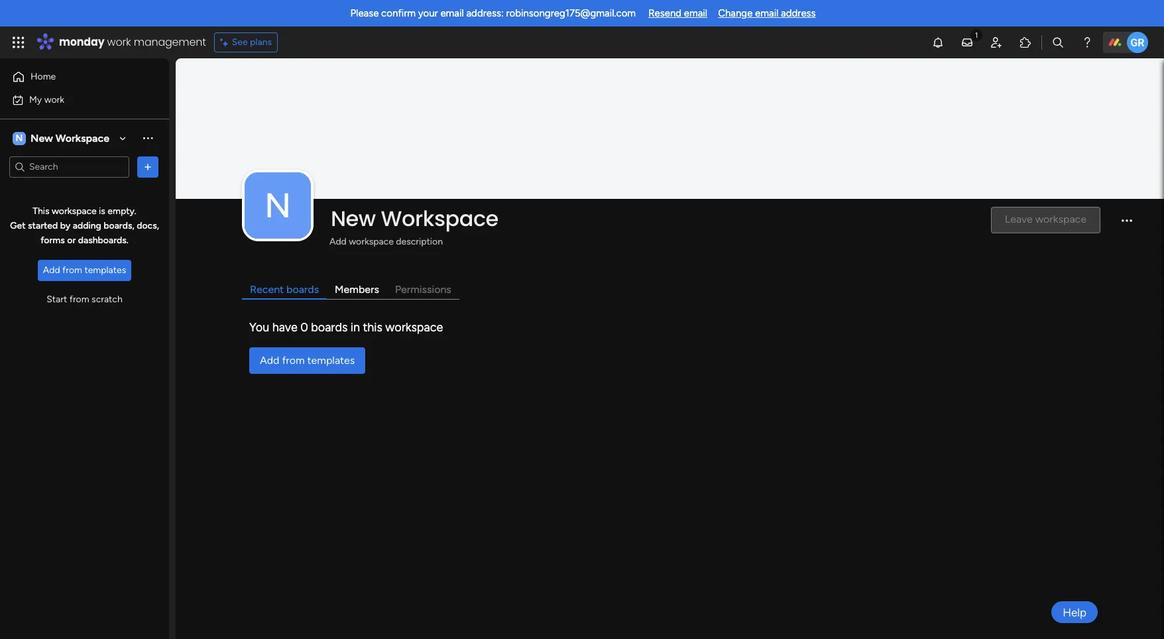 Task type: locate. For each thing, give the bounding box(es) containing it.
0 vertical spatial new workspace
[[31, 132, 109, 144]]

address:
[[466, 7, 504, 19]]

help button
[[1052, 601, 1098, 623]]

1 horizontal spatial email
[[684, 7, 708, 19]]

new up add workspace description
[[331, 204, 376, 233]]

add from templates down 0
[[260, 354, 355, 367]]

new down my work
[[31, 132, 53, 144]]

workspace down permissions
[[385, 320, 443, 335]]

2 email from the left
[[684, 7, 708, 19]]

0 horizontal spatial workspace image
[[13, 131, 26, 146]]

work right monday
[[107, 34, 131, 50]]

0 vertical spatial work
[[107, 34, 131, 50]]

0 vertical spatial workspace image
[[13, 131, 26, 146]]

from down "or"
[[62, 265, 82, 276]]

1 vertical spatial boards
[[311, 320, 348, 335]]

templates up scratch
[[85, 265, 126, 276]]

see plans
[[232, 36, 272, 48]]

from inside button
[[69, 294, 89, 305]]

work right my
[[44, 94, 64, 105]]

2 vertical spatial from
[[282, 354, 305, 367]]

email
[[441, 7, 464, 19], [684, 7, 708, 19], [755, 7, 779, 19]]

0 horizontal spatial n
[[16, 132, 23, 144]]

home button
[[8, 66, 143, 88]]

from
[[62, 265, 82, 276], [69, 294, 89, 305], [282, 354, 305, 367]]

1 vertical spatial workspace
[[349, 236, 394, 247]]

add from templates for add from templates button to the top
[[43, 265, 126, 276]]

2 vertical spatial add
[[260, 354, 279, 367]]

1 horizontal spatial new workspace
[[331, 204, 499, 233]]

0 horizontal spatial add
[[43, 265, 60, 276]]

1 vertical spatial add
[[43, 265, 60, 276]]

this
[[33, 206, 49, 217]]

resend
[[649, 7, 682, 19]]

workspace for this
[[52, 206, 97, 217]]

0 horizontal spatial work
[[44, 94, 64, 105]]

boards right recent
[[286, 283, 319, 296]]

0 vertical spatial from
[[62, 265, 82, 276]]

docs,
[[137, 220, 159, 231]]

boards
[[286, 283, 319, 296], [311, 320, 348, 335]]

n
[[16, 132, 23, 144], [265, 185, 291, 226]]

search everything image
[[1052, 36, 1065, 49]]

0 horizontal spatial new workspace
[[31, 132, 109, 144]]

home
[[31, 71, 56, 82]]

please confirm your email address: robinsongreg175@gmail.com
[[350, 7, 636, 19]]

add from templates
[[43, 265, 126, 276], [260, 354, 355, 367]]

0 vertical spatial n
[[16, 132, 23, 144]]

add up start on the left top of page
[[43, 265, 60, 276]]

workspace options image
[[141, 131, 155, 145]]

add up members
[[330, 236, 347, 247]]

forms
[[41, 235, 65, 246]]

new workspace up description
[[331, 204, 499, 233]]

0 horizontal spatial templates
[[85, 265, 126, 276]]

1 vertical spatial workspace
[[381, 204, 499, 233]]

start from scratch button
[[41, 289, 128, 310]]

adding
[[73, 220, 101, 231]]

0 vertical spatial add
[[330, 236, 347, 247]]

1 horizontal spatial add from templates button
[[249, 348, 366, 374]]

1 horizontal spatial n
[[265, 185, 291, 226]]

3 email from the left
[[755, 7, 779, 19]]

plans
[[250, 36, 272, 48]]

change email address
[[718, 7, 816, 19]]

1 horizontal spatial work
[[107, 34, 131, 50]]

from down 'have'
[[282, 354, 305, 367]]

workspace left description
[[349, 236, 394, 247]]

recent
[[250, 283, 284, 296]]

you
[[249, 320, 269, 335]]

1 horizontal spatial new
[[331, 204, 376, 233]]

new workspace up "search in workspace" field
[[31, 132, 109, 144]]

0 vertical spatial workspace
[[52, 206, 97, 217]]

from for start from scratch button at top
[[69, 294, 89, 305]]

workspace inside this workspace is empty. get started by adding boards, docs, forms or dashboards.
[[52, 206, 97, 217]]

workspace up by
[[52, 206, 97, 217]]

work
[[107, 34, 131, 50], [44, 94, 64, 105]]

email right change
[[755, 7, 779, 19]]

work inside 'button'
[[44, 94, 64, 105]]

notifications image
[[932, 36, 945, 49]]

workspace selection element
[[13, 130, 111, 146]]

0 horizontal spatial new
[[31, 132, 53, 144]]

0 vertical spatial new
[[31, 132, 53, 144]]

2 horizontal spatial email
[[755, 7, 779, 19]]

1 horizontal spatial add
[[260, 354, 279, 367]]

work for my
[[44, 94, 64, 105]]

1 vertical spatial from
[[69, 294, 89, 305]]

templates
[[85, 265, 126, 276], [307, 354, 355, 367]]

0 horizontal spatial email
[[441, 7, 464, 19]]

by
[[60, 220, 70, 231]]

1 vertical spatial work
[[44, 94, 64, 105]]

workspace
[[56, 132, 109, 144], [381, 204, 499, 233]]

add from templates up start from scratch at top left
[[43, 265, 126, 276]]

add from templates button
[[38, 260, 131, 281], [249, 348, 366, 374]]

1 vertical spatial add from templates
[[260, 354, 355, 367]]

from right start on the left top of page
[[69, 294, 89, 305]]

email for change email address
[[755, 7, 779, 19]]

email right your
[[441, 7, 464, 19]]

scratch
[[92, 294, 122, 305]]

is
[[99, 206, 105, 217]]

workspace image
[[13, 131, 26, 146], [245, 172, 311, 239]]

add from templates for add from templates button to the right
[[260, 354, 355, 367]]

1 vertical spatial workspace image
[[245, 172, 311, 239]]

email right resend
[[684, 7, 708, 19]]

new
[[31, 132, 53, 144], [331, 204, 376, 233]]

1 horizontal spatial add from templates
[[260, 354, 355, 367]]

new workspace
[[31, 132, 109, 144], [331, 204, 499, 233]]

add from templates button down 0
[[249, 348, 366, 374]]

in
[[351, 320, 360, 335]]

inbox image
[[961, 36, 974, 49]]

workspace up description
[[381, 204, 499, 233]]

1 vertical spatial n
[[265, 185, 291, 226]]

boards right 0
[[311, 320, 348, 335]]

workspace
[[52, 206, 97, 217], [349, 236, 394, 247], [385, 320, 443, 335]]

n inside dropdown button
[[265, 185, 291, 226]]

have
[[272, 320, 298, 335]]

1 vertical spatial add from templates button
[[249, 348, 366, 374]]

work for monday
[[107, 34, 131, 50]]

workspace up "search in workspace" field
[[56, 132, 109, 144]]

add down you
[[260, 354, 279, 367]]

0 horizontal spatial add from templates button
[[38, 260, 131, 281]]

New Workspace field
[[328, 204, 980, 233]]

0 vertical spatial workspace
[[56, 132, 109, 144]]

1 vertical spatial templates
[[307, 354, 355, 367]]

0 vertical spatial add from templates button
[[38, 260, 131, 281]]

templates down you have 0 boards in this workspace
[[307, 354, 355, 367]]

management
[[134, 34, 206, 50]]

workspace for add
[[349, 236, 394, 247]]

robinsongreg175@gmail.com
[[506, 7, 636, 19]]

0 vertical spatial add from templates
[[43, 265, 126, 276]]

0 horizontal spatial add from templates
[[43, 265, 126, 276]]

add from templates button up start from scratch at top left
[[38, 260, 131, 281]]

1 image
[[971, 27, 983, 42]]

v2 ellipsis image
[[1122, 219, 1133, 230]]

members
[[335, 283, 379, 296]]

add
[[330, 236, 347, 247], [43, 265, 60, 276], [260, 354, 279, 367]]



Task type: describe. For each thing, give the bounding box(es) containing it.
start from scratch
[[47, 294, 122, 305]]

n for right workspace image
[[265, 185, 291, 226]]

this
[[363, 320, 383, 335]]

from for add from templates button to the top
[[62, 265, 82, 276]]

resend email link
[[649, 7, 708, 19]]

2 horizontal spatial add
[[330, 236, 347, 247]]

see plans button
[[214, 32, 278, 52]]

email for resend email
[[684, 7, 708, 19]]

started
[[28, 220, 58, 231]]

my work button
[[8, 89, 143, 110]]

n for topmost workspace image
[[16, 132, 23, 144]]

options image
[[141, 160, 155, 173]]

add for add from templates button to the top
[[43, 265, 60, 276]]

new workspace inside workspace selection element
[[31, 132, 109, 144]]

1 horizontal spatial workspace
[[381, 204, 499, 233]]

select product image
[[12, 36, 25, 49]]

0 horizontal spatial workspace
[[56, 132, 109, 144]]

1 horizontal spatial templates
[[307, 354, 355, 367]]

start
[[47, 294, 67, 305]]

change
[[718, 7, 753, 19]]

change email address link
[[718, 7, 816, 19]]

recent boards
[[250, 283, 319, 296]]

my
[[29, 94, 42, 105]]

empty.
[[108, 206, 136, 217]]

apps image
[[1019, 36, 1032, 49]]

help image
[[1081, 36, 1094, 49]]

new inside workspace selection element
[[31, 132, 53, 144]]

0 vertical spatial templates
[[85, 265, 126, 276]]

you have 0 boards in this workspace
[[249, 320, 443, 335]]

n button
[[245, 172, 311, 239]]

this workspace is empty. get started by adding boards, docs, forms or dashboards.
[[10, 206, 159, 246]]

add workspace description
[[330, 236, 443, 247]]

dashboards.
[[78, 235, 129, 246]]

resend email
[[649, 7, 708, 19]]

get
[[10, 220, 26, 231]]

invite members image
[[990, 36, 1003, 49]]

permissions
[[395, 283, 451, 296]]

or
[[67, 235, 76, 246]]

1 horizontal spatial workspace image
[[245, 172, 311, 239]]

from for add from templates button to the right
[[282, 354, 305, 367]]

2 vertical spatial workspace
[[385, 320, 443, 335]]

monday work management
[[59, 34, 206, 50]]

0
[[301, 320, 308, 335]]

confirm
[[381, 7, 416, 19]]

greg robinson image
[[1127, 32, 1149, 53]]

1 email from the left
[[441, 7, 464, 19]]

my work
[[29, 94, 64, 105]]

please
[[350, 7, 379, 19]]

see
[[232, 36, 248, 48]]

address
[[781, 7, 816, 19]]

1 vertical spatial new
[[331, 204, 376, 233]]

0 vertical spatial boards
[[286, 283, 319, 296]]

boards,
[[104, 220, 134, 231]]

1 vertical spatial new workspace
[[331, 204, 499, 233]]

description
[[396, 236, 443, 247]]

monday
[[59, 34, 104, 50]]

Search in workspace field
[[28, 159, 111, 174]]

your
[[418, 7, 438, 19]]

add for add from templates button to the right
[[260, 354, 279, 367]]

help
[[1063, 606, 1087, 619]]



Task type: vqa. For each thing, say whether or not it's contained in the screenshot.
THIS WORKSPACE IS EMPTY. GET STARTED BY ADDING BOARDS, DOCS, FORMS OR DASHBOARDS.
yes



